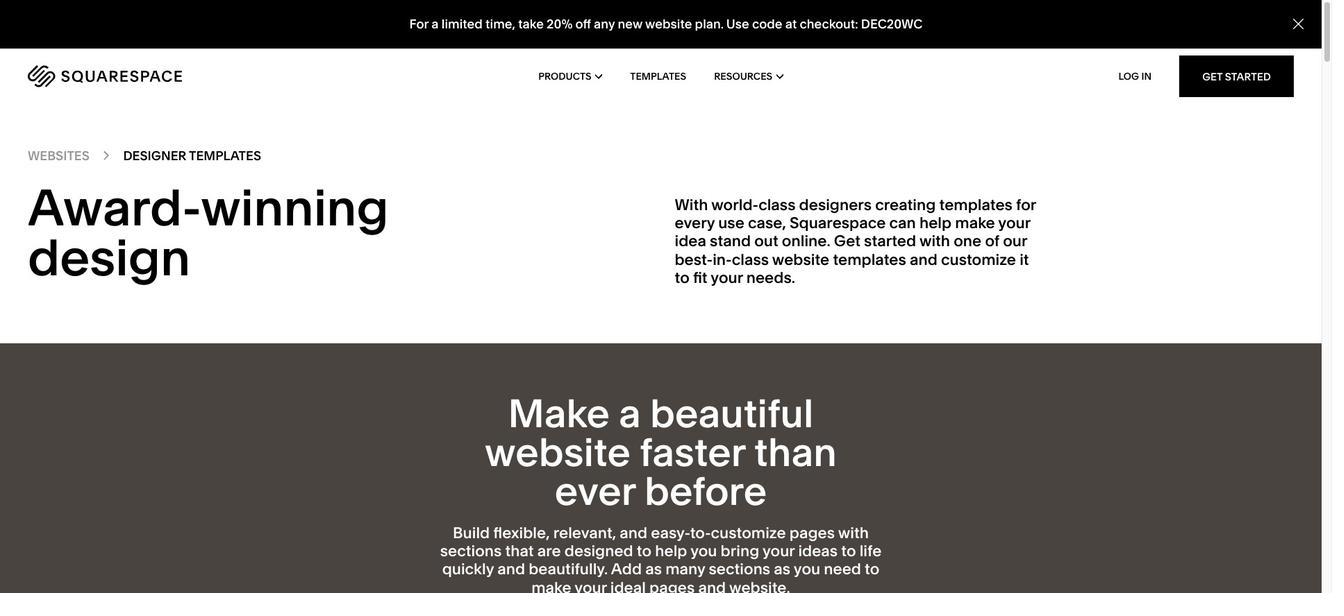 Task type: describe. For each thing, give the bounding box(es) containing it.
out
[[754, 232, 778, 251]]

need
[[824, 561, 861, 579]]

0 horizontal spatial you
[[690, 542, 717, 561]]

quickly
[[442, 561, 494, 579]]

20%
[[547, 16, 573, 32]]

and down bring
[[698, 579, 726, 594]]

make inside with world-class designers creating templates for every use case, squarespace can help make your idea stand out online. get started with one of our best-in-class website templates and customize it to fit your needs.
[[955, 214, 995, 233]]

to right need
[[865, 561, 879, 579]]

1 horizontal spatial pages
[[789, 524, 835, 543]]

with inside build flexible, relevant, and easy-to-customize pages with sections that are designed to help you bring your ideas to life quickly and beautifully. add as many sections as you need to make your ideal pages and website.
[[838, 524, 869, 543]]

dec20wc
[[861, 16, 923, 32]]

squarespace logo image
[[28, 65, 182, 88]]

1 horizontal spatial get
[[1202, 70, 1223, 83]]

0 vertical spatial templates
[[630, 70, 686, 83]]

designer
[[123, 148, 186, 164]]

design
[[28, 227, 191, 288]]

use
[[726, 16, 749, 32]]

for
[[1016, 196, 1036, 214]]

make
[[508, 390, 610, 437]]

templates inside award-winning design main content
[[189, 148, 261, 164]]

off
[[575, 16, 591, 32]]

a for make
[[619, 390, 641, 437]]

for a limited time, take 20% off any new website plan. use code at checkout: dec20wc
[[409, 16, 923, 32]]

designed
[[565, 542, 633, 561]]

easy-
[[651, 524, 690, 543]]

faster
[[640, 429, 745, 476]]

make inside build flexible, relevant, and easy-to-customize pages with sections that are designed to help you bring your ideas to life quickly and beautifully. add as many sections as you need to make your ideal pages and website.
[[531, 579, 571, 594]]

products
[[538, 70, 591, 83]]

before
[[644, 468, 767, 515]]

many
[[665, 561, 705, 579]]

products button
[[538, 49, 602, 104]]

to-
[[690, 524, 711, 543]]

our
[[1003, 232, 1027, 251]]

for
[[409, 16, 429, 32]]

relevant,
[[553, 524, 616, 543]]

plan.
[[695, 16, 724, 32]]

award-winning design main content
[[0, 0, 1332, 594]]

resources button
[[714, 49, 783, 104]]

log             in link
[[1118, 70, 1152, 83]]

stand
[[710, 232, 751, 251]]

started
[[1225, 70, 1271, 83]]

take
[[518, 16, 544, 32]]

checkout:
[[800, 16, 858, 32]]

can
[[889, 214, 916, 233]]

every
[[675, 214, 715, 233]]

website.
[[729, 579, 790, 594]]

of
[[985, 232, 999, 251]]

started
[[864, 232, 916, 251]]

are
[[537, 542, 561, 561]]

bring
[[721, 542, 759, 561]]

website inside make a beautiful website faster than ever before
[[485, 429, 631, 476]]

time,
[[486, 16, 515, 32]]

0 horizontal spatial templates
[[833, 251, 906, 269]]

in-
[[713, 251, 732, 269]]

squarespace logo link
[[28, 65, 281, 88]]

customize inside with world-class designers creating templates for every use case, squarespace can help make your idea stand out online. get started with one of our best-in-class website templates and customize it to fit your needs.
[[941, 251, 1016, 269]]

your down designed
[[575, 579, 607, 594]]

1 vertical spatial class
[[732, 251, 769, 269]]

best-
[[675, 251, 713, 269]]

website inside with world-class designers creating templates for every use case, squarespace can help make your idea stand out online. get started with one of our best-in-class website templates and customize it to fit your needs.
[[772, 251, 829, 269]]

templates link
[[630, 49, 686, 104]]

your right bring
[[763, 542, 795, 561]]

your right fit
[[711, 269, 743, 288]]

1 horizontal spatial website
[[645, 16, 692, 32]]

and inside with world-class designers creating templates for every use case, squarespace can help make your idea stand out online. get started with one of our best-in-class website templates and customize it to fit your needs.
[[910, 251, 937, 269]]

fit
[[693, 269, 707, 288]]

idea
[[675, 232, 706, 251]]

help inside with world-class designers creating templates for every use case, squarespace can help make your idea stand out online. get started with one of our best-in-class website templates and customize it to fit your needs.
[[919, 214, 952, 233]]



Task type: vqa. For each thing, say whether or not it's contained in the screenshot.
a associated with For
yes



Task type: locate. For each thing, give the bounding box(es) containing it.
get down designers
[[834, 232, 860, 251]]

1 horizontal spatial help
[[919, 214, 952, 233]]

a inside make a beautiful website faster than ever before
[[619, 390, 641, 437]]

websites link
[[28, 148, 89, 164]]

and left easy- at the bottom of page
[[620, 524, 647, 543]]

to inside with world-class designers creating templates for every use case, squarespace can help make your idea stand out online. get started with one of our best-in-class website templates and customize it to fit your needs.
[[675, 269, 689, 288]]

help right can
[[919, 214, 952, 233]]

0 vertical spatial make
[[955, 214, 995, 233]]

1 vertical spatial customize
[[711, 524, 786, 543]]

to left life
[[841, 542, 856, 561]]

add
[[611, 561, 642, 579]]

flexible,
[[493, 524, 550, 543]]

and down flexible,
[[497, 561, 525, 579]]

a for for
[[432, 16, 439, 32]]

designers
[[799, 196, 872, 214]]

0 vertical spatial templates
[[939, 196, 1013, 214]]

make down are
[[531, 579, 571, 594]]

customize inside build flexible, relevant, and easy-to-customize pages with sections that are designed to help you bring your ideas to life quickly and beautifully. add as many sections as you need to make your ideal pages and website.
[[711, 524, 786, 543]]

0 vertical spatial class
[[758, 196, 796, 214]]

with left one
[[919, 232, 950, 251]]

1 horizontal spatial make
[[955, 214, 995, 233]]

pages
[[789, 524, 835, 543], [649, 579, 695, 594]]

you
[[690, 542, 717, 561], [794, 561, 820, 579]]

with
[[675, 196, 708, 214]]

as right add at the bottom left of page
[[645, 561, 662, 579]]

0 horizontal spatial templates
[[189, 148, 261, 164]]

designer templates
[[123, 148, 261, 164]]

world-
[[711, 196, 758, 214]]

1 vertical spatial with
[[838, 524, 869, 543]]

with up need
[[838, 524, 869, 543]]

life
[[860, 542, 882, 561]]

customize
[[941, 251, 1016, 269], [711, 524, 786, 543]]

at
[[785, 16, 797, 32]]

award-
[[28, 177, 201, 238]]

1 vertical spatial templates
[[189, 148, 261, 164]]

1 horizontal spatial with
[[919, 232, 950, 251]]

1 vertical spatial pages
[[649, 579, 695, 594]]

0 horizontal spatial help
[[655, 542, 687, 561]]

0 horizontal spatial customize
[[711, 524, 786, 543]]

1 horizontal spatial templates
[[939, 196, 1013, 214]]

it
[[1020, 251, 1029, 269]]

1 vertical spatial help
[[655, 542, 687, 561]]

ever
[[555, 468, 635, 515]]

case,
[[748, 214, 786, 233]]

pages right 'ideal'
[[649, 579, 695, 594]]

templates up one
[[939, 196, 1013, 214]]

1 horizontal spatial you
[[794, 561, 820, 579]]

0 horizontal spatial a
[[432, 16, 439, 32]]

templates
[[939, 196, 1013, 214], [833, 251, 906, 269]]

make
[[955, 214, 995, 233], [531, 579, 571, 594]]

online.
[[782, 232, 830, 251]]

any
[[594, 16, 615, 32]]

a
[[432, 16, 439, 32], [619, 390, 641, 437]]

2 horizontal spatial website
[[772, 251, 829, 269]]

0 horizontal spatial as
[[645, 561, 662, 579]]

0 horizontal spatial make
[[531, 579, 571, 594]]

templates
[[630, 70, 686, 83], [189, 148, 261, 164]]

website
[[645, 16, 692, 32], [772, 251, 829, 269], [485, 429, 631, 476]]

beautifully.
[[529, 561, 608, 579]]

help left 'to-'
[[655, 542, 687, 561]]

1 vertical spatial a
[[619, 390, 641, 437]]

0 vertical spatial customize
[[941, 251, 1016, 269]]

0 vertical spatial pages
[[789, 524, 835, 543]]

0 horizontal spatial sections
[[440, 542, 502, 561]]

log
[[1118, 70, 1139, 83]]

help inside build flexible, relevant, and easy-to-customize pages with sections that are designed to help you bring your ideas to life quickly and beautifully. add as many sections as you need to make your ideal pages and website.
[[655, 542, 687, 561]]

build flexible, relevant, and easy-to-customize pages with sections that are designed to help you bring your ideas to life quickly and beautifully. add as many sections as you need to make your ideal pages and website.
[[440, 524, 882, 594]]

with inside with world-class designers creating templates for every use case, squarespace can help make your idea stand out online. get started with one of our best-in-class website templates and customize it to fit your needs.
[[919, 232, 950, 251]]

sections left that
[[440, 542, 502, 561]]

ideal
[[610, 579, 646, 594]]

customize left it
[[941, 251, 1016, 269]]

customize up website.
[[711, 524, 786, 543]]

and down can
[[910, 251, 937, 269]]

get
[[1202, 70, 1223, 83], [834, 232, 860, 251]]

2 as from the left
[[774, 561, 790, 579]]

1 horizontal spatial a
[[619, 390, 641, 437]]

templates down squarespace
[[833, 251, 906, 269]]

class down case,
[[732, 251, 769, 269]]

that
[[505, 542, 534, 561]]

than
[[754, 429, 837, 476]]

0 horizontal spatial with
[[838, 524, 869, 543]]

your
[[998, 214, 1030, 233], [711, 269, 743, 288], [763, 542, 795, 561], [575, 579, 607, 594]]

1 horizontal spatial as
[[774, 561, 790, 579]]

as left ideas
[[774, 561, 790, 579]]

get inside with world-class designers creating templates for every use case, squarespace can help make your idea stand out online. get started with one of our best-in-class website templates and customize it to fit your needs.
[[834, 232, 860, 251]]

make left our
[[955, 214, 995, 233]]

0 vertical spatial help
[[919, 214, 952, 233]]

your up it
[[998, 214, 1030, 233]]

0 vertical spatial get
[[1202, 70, 1223, 83]]

you left bring
[[690, 542, 717, 561]]

websites
[[28, 148, 89, 164]]

creating
[[875, 196, 936, 214]]

new
[[618, 16, 642, 32]]

get started link
[[1179, 56, 1294, 97]]

0 horizontal spatial website
[[485, 429, 631, 476]]

sections
[[440, 542, 502, 561], [709, 561, 770, 579]]

limited
[[442, 16, 483, 32]]

0 vertical spatial with
[[919, 232, 950, 251]]

squarespace
[[790, 214, 886, 233]]

in
[[1141, 70, 1152, 83]]

pages up need
[[789, 524, 835, 543]]

1 vertical spatial website
[[772, 251, 829, 269]]

to up 'ideal'
[[637, 542, 652, 561]]

make a beautiful website faster than ever before
[[485, 390, 837, 515]]

0 vertical spatial website
[[645, 16, 692, 32]]

help
[[919, 214, 952, 233], [655, 542, 687, 561]]

needs.
[[746, 269, 795, 288]]

beautiful
[[650, 390, 814, 437]]

award-winning design
[[28, 177, 389, 288]]

one
[[954, 232, 982, 251]]

and
[[910, 251, 937, 269], [620, 524, 647, 543], [497, 561, 525, 579], [698, 579, 726, 594]]

to left fit
[[675, 269, 689, 288]]

resources
[[714, 70, 772, 83]]

as
[[645, 561, 662, 579], [774, 561, 790, 579]]

with
[[919, 232, 950, 251], [838, 524, 869, 543]]

use
[[718, 214, 744, 233]]

with world-class designers creating templates for every use case, squarespace can help make your idea stand out online. get started with one of our best-in-class website templates and customize it to fit your needs.
[[675, 196, 1036, 288]]

1 vertical spatial templates
[[833, 251, 906, 269]]

get left started
[[1202, 70, 1223, 83]]

sections down 'to-'
[[709, 561, 770, 579]]

1 horizontal spatial templates
[[630, 70, 686, 83]]

1 horizontal spatial sections
[[709, 561, 770, 579]]

0 horizontal spatial pages
[[649, 579, 695, 594]]

ideas
[[798, 542, 838, 561]]

code
[[752, 16, 782, 32]]

build
[[453, 524, 490, 543]]

1 as from the left
[[645, 561, 662, 579]]

get started
[[1202, 70, 1271, 83]]

0 horizontal spatial get
[[834, 232, 860, 251]]

winning
[[201, 177, 389, 238]]

2 vertical spatial website
[[485, 429, 631, 476]]

1 horizontal spatial customize
[[941, 251, 1016, 269]]

you left need
[[794, 561, 820, 579]]

1 vertical spatial get
[[834, 232, 860, 251]]

1 vertical spatial make
[[531, 579, 571, 594]]

class up out
[[758, 196, 796, 214]]

0 vertical spatial a
[[432, 16, 439, 32]]

log             in
[[1118, 70, 1152, 83]]



